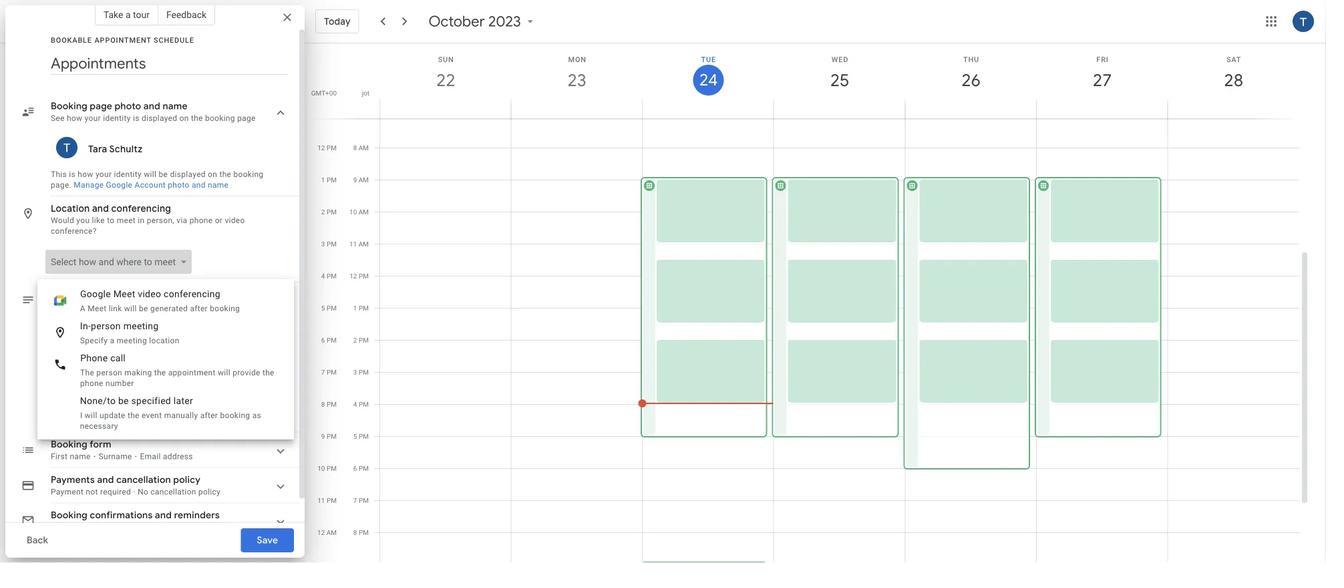 Task type: describe. For each thing, give the bounding box(es) containing it.
0 vertical spatial 4
[[321, 272, 325, 280]]

required
[[100, 488, 131, 497]]

bold image
[[61, 332, 75, 348]]

that
[[93, 302, 108, 311]]

the inside "this is how your identity will be displayed on the booking page."
[[220, 170, 231, 179]]

1 horizontal spatial 1 pm
[[353, 304, 369, 312]]

0 vertical spatial 2
[[321, 208, 325, 216]]

conferencing inside google meet video conferencing a meet link will be generated after booking
[[164, 288, 220, 299]]

numbered list image
[[140, 332, 153, 348]]

first name
[[51, 452, 91, 461]]

and inside location and conferencing would you like to meet in person, via phone or video conference?
[[92, 203, 109, 215]]

first
[[51, 452, 68, 461]]

booking inside booking page photo and name see how your identity is displayed on the booking page
[[205, 114, 235, 123]]

8 am
[[353, 144, 369, 152]]

google inside google meet video conferencing a meet link will be generated after booking
[[80, 288, 111, 299]]

1 horizontal spatial 5 pm
[[353, 433, 369, 441]]

grid containing 22
[[310, 43, 1311, 563]]

location and conferencing would you like to meet in person, via phone or video conference?
[[51, 203, 245, 236]]

number
[[106, 379, 134, 388]]

am down "8 am"
[[359, 176, 369, 184]]

11 pm
[[318, 497, 337, 505]]

be inside google meet video conferencing a meet link will be generated after booking
[[139, 304, 148, 313]]

your right appear
[[266, 302, 282, 311]]

and inside the select how and where to meet dropdown button
[[99, 256, 114, 267]]

1 horizontal spatial 1
[[353, 304, 357, 312]]

26 column header
[[905, 43, 1037, 119]]

0 vertical spatial 7 pm
[[321, 369, 337, 377]]

1 vertical spatial 2 pm
[[353, 337, 369, 345]]

1 vertical spatial policy
[[198, 488, 221, 497]]

meet inside location and conferencing would you like to meet in person, via phone or video conference?
[[117, 216, 136, 225]]

manage google account photo and name link
[[74, 180, 229, 190]]

take a tour button
[[95, 4, 158, 25]]

wed 25
[[830, 55, 849, 91]]

am down 9 am
[[359, 208, 369, 216]]

booking inside none/to be specified later i will update the event manually after booking as necessary
[[220, 411, 250, 420]]

1 horizontal spatial 7 pm
[[353, 497, 369, 505]]

a inside 'description add a note that explains your service. this will appear on your booking page and in confirmation emails.'
[[68, 302, 72, 311]]

0 horizontal spatial 6
[[321, 337, 325, 345]]

is inside booking page photo and name see how your identity is displayed on the booking page
[[133, 114, 139, 123]]

today button
[[315, 5, 359, 37]]

manually
[[164, 411, 198, 420]]

28 column header
[[1168, 43, 1300, 119]]

confirmation
[[129, 312, 177, 322]]

specify
[[80, 336, 108, 346]]

2 vertical spatial 12
[[317, 529, 325, 537]]

0 horizontal spatial 1 pm
[[321, 176, 337, 184]]

tour
[[133, 9, 150, 20]]

email
[[140, 452, 161, 461]]

booking page photo and name see how your identity is displayed on the booking page
[[51, 100, 256, 123]]

2 vertical spatial 11
[[318, 497, 325, 505]]

your up confirmation
[[144, 302, 160, 311]]

1 vertical spatial 5
[[353, 433, 357, 441]]

phone inside location and conferencing would you like to meet in person, via phone or video conference?
[[190, 216, 213, 225]]

surname
[[99, 452, 132, 461]]

0 vertical spatial 1
[[321, 176, 325, 184]]

in inside location and conferencing would you like to meet in person, via phone or video conference?
[[138, 216, 145, 225]]

to inside dropdown button
[[144, 256, 152, 267]]

bulleted list image
[[164, 332, 177, 348]]

1 horizontal spatial 8 pm
[[353, 529, 369, 537]]

back
[[27, 535, 48, 547]]

1 vertical spatial 8
[[321, 401, 325, 409]]

saturday, 28 october element
[[1219, 65, 1250, 96]]

sun 22
[[436, 55, 455, 91]]

the
[[80, 368, 94, 378]]

1 vertical spatial photo
[[168, 180, 190, 190]]

none/to be specified later i will update the event manually after booking as necessary
[[80, 395, 261, 431]]

2023
[[489, 12, 521, 31]]

1 vertical spatial 12 pm
[[350, 272, 369, 280]]

tara
[[88, 143, 107, 155]]

provide
[[233, 368, 260, 378]]

phone call the person making the appointment will provide the phone number
[[80, 353, 274, 388]]

october 2023
[[429, 12, 521, 31]]

1 horizontal spatial meet
[[113, 288, 135, 299]]

google meet video conferencing a meet link will be generated after booking
[[80, 288, 240, 313]]

video inside google meet video conferencing a meet link will be generated after booking
[[138, 288, 161, 299]]

phone inside phone call the person making the appointment will provide the phone number
[[80, 379, 103, 388]]

or
[[215, 216, 223, 225]]

address
[[163, 452, 193, 461]]

where
[[116, 256, 142, 267]]

will inside "this is how your identity will be displayed on the booking page."
[[144, 170, 157, 179]]

tara schultz
[[88, 143, 143, 155]]

0 vertical spatial page
[[90, 100, 112, 112]]

explains
[[110, 302, 142, 311]]

on inside "this is how your identity will be displayed on the booking page."
[[208, 170, 217, 179]]

identity inside booking page photo and name see how your identity is displayed on the booking page
[[103, 114, 131, 123]]

is inside "this is how your identity will be displayed on the booking page."
[[69, 170, 76, 179]]

booking inside "this is how your identity will be displayed on the booking page."
[[234, 170, 264, 179]]

back button
[[16, 525, 59, 557]]

photo inside booking page photo and name see how your identity is displayed on the booking page
[[115, 100, 141, 112]]

reminders
[[174, 510, 220, 522]]

tue 24
[[699, 55, 717, 91]]

monday, 23 october element
[[562, 65, 593, 96]]

video inside location and conferencing would you like to meet in person, via phone or video conference?
[[225, 216, 245, 225]]

am down 11 pm
[[327, 529, 337, 537]]

tue
[[701, 55, 716, 63]]

page.
[[51, 180, 72, 190]]

schedule
[[154, 36, 194, 44]]

0 vertical spatial google
[[106, 180, 133, 190]]

0 horizontal spatial 11 am
[[317, 112, 337, 120]]

form
[[90, 439, 111, 451]]

0 horizontal spatial 2 pm
[[321, 208, 337, 216]]

specified
[[132, 395, 171, 406]]

formatting options toolbar
[[51, 328, 291, 356]]

page for description
[[83, 312, 101, 322]]

thursday, 26 october element
[[956, 65, 987, 96]]

call
[[110, 353, 126, 364]]

feedback button
[[158, 4, 215, 25]]

fri 27
[[1092, 55, 1112, 91]]

add
[[51, 302, 66, 311]]

account
[[135, 180, 166, 190]]

1 vertical spatial 4
[[353, 401, 357, 409]]

thu 26
[[961, 55, 980, 91]]

am down jot
[[359, 112, 369, 120]]

Add title text field
[[51, 53, 289, 74]]

october
[[429, 12, 485, 31]]

person inside in-person meeting specify a meeting location
[[91, 320, 121, 331]]

email address
[[140, 452, 193, 461]]

Description text field
[[56, 355, 286, 421]]

phone
[[80, 353, 108, 364]]

booking confirmations and reminders
[[51, 510, 220, 522]]

will inside 'description add a note that explains your service. this will appear on your booking page and in confirmation emails.'
[[212, 302, 224, 311]]

location
[[149, 336, 180, 346]]

select how and where to meet button
[[45, 250, 192, 274]]

1 horizontal spatial 6
[[353, 465, 357, 473]]

sat 28
[[1224, 55, 1243, 91]]

1 vertical spatial 6 pm
[[353, 465, 369, 473]]

28
[[1224, 69, 1243, 91]]

0 vertical spatial 12
[[318, 144, 325, 152]]

0 horizontal spatial 5 pm
[[321, 304, 337, 312]]

2 horizontal spatial name
[[208, 180, 229, 190]]

friday, 27 october element
[[1087, 65, 1118, 96]]

your inside booking page photo and name see how your identity is displayed on the booking page
[[85, 114, 101, 123]]

and inside the payments and cancellation policy payment not required · no cancellation policy
[[97, 474, 114, 486]]

to inside location and conferencing would you like to meet in person, via phone or video conference?
[[107, 216, 115, 225]]

gmt+00
[[311, 89, 337, 97]]

2 vertical spatial 8
[[353, 529, 357, 537]]

0 vertical spatial 4 pm
[[321, 272, 337, 280]]

how inside dropdown button
[[79, 256, 96, 267]]

2 vertical spatial 7
[[353, 497, 357, 505]]

payments and cancellation policy payment not required · no cancellation policy
[[51, 474, 221, 497]]

1 vertical spatial meeting
[[117, 336, 147, 346]]

making
[[124, 368, 152, 378]]

1 vertical spatial 7
[[321, 369, 325, 377]]

0 vertical spatial cancellation
[[116, 474, 171, 486]]

like
[[92, 216, 105, 225]]

1 vertical spatial 12
[[350, 272, 357, 280]]

your inside "this is how your identity will be displayed on the booking page."
[[96, 170, 112, 179]]

appointment
[[168, 368, 216, 378]]

wednesday, 25 october element
[[825, 65, 855, 96]]

underline image
[[110, 332, 123, 348]]

be inside "this is how your identity will be displayed on the booking page."
[[159, 170, 168, 179]]

service.
[[162, 302, 191, 311]]

in-
[[80, 320, 91, 331]]

booking inside 'description add a note that explains your service. this will appear on your booking page and in confirmation emails.'
[[51, 312, 81, 322]]

0 horizontal spatial 8 pm
[[321, 401, 337, 409]]

description
[[51, 288, 103, 300]]

0 horizontal spatial 12 pm
[[318, 144, 337, 152]]

booking inside google meet video conferencing a meet link will be generated after booking
[[210, 304, 240, 313]]

feedback
[[166, 9, 207, 20]]

booking for booking form
[[51, 439, 88, 451]]

booking for booking page photo and name see how your identity is displayed on the booking page
[[51, 100, 88, 112]]

9 for 9 pm
[[321, 433, 325, 441]]

1 vertical spatial 3
[[353, 369, 357, 377]]

23 column header
[[511, 43, 643, 119]]

1 vertical spatial 3 pm
[[353, 369, 369, 377]]

0 horizontal spatial 3
[[321, 240, 325, 248]]

23
[[567, 69, 586, 91]]

1 vertical spatial 11
[[350, 240, 357, 248]]

0 vertical spatial 3 pm
[[321, 240, 337, 248]]



Task type: vqa. For each thing, say whether or not it's contained in the screenshot.
the topmost Learn
no



Task type: locate. For each thing, give the bounding box(es) containing it.
person inside phone call the person making the appointment will provide the phone number
[[96, 368, 122, 378]]

10 for 10 pm
[[318, 465, 325, 473]]

0 horizontal spatial 3 pm
[[321, 240, 337, 248]]

1 horizontal spatial 2
[[353, 337, 357, 345]]

and inside booking page photo and name see how your identity is displayed on the booking page
[[144, 100, 160, 112]]

manage
[[74, 180, 104, 190]]

7 am
[[353, 112, 369, 120]]

0 vertical spatial 3
[[321, 240, 325, 248]]

0 vertical spatial on
[[180, 114, 189, 123]]

1 vertical spatial video
[[138, 288, 161, 299]]

1 horizontal spatial be
[[139, 304, 148, 313]]

1 horizontal spatial to
[[144, 256, 152, 267]]

after for google meet video conferencing
[[190, 304, 208, 313]]

1 vertical spatial 10
[[318, 465, 325, 473]]

25
[[830, 69, 849, 91]]

a inside button
[[126, 9, 131, 20]]

22 column header
[[380, 43, 512, 119]]

2 pm
[[321, 208, 337, 216], [353, 337, 369, 345]]

0 vertical spatial 9
[[353, 176, 357, 184]]

identity up account
[[114, 170, 142, 179]]

and inside booking confirmations and reminders dropdown button
[[155, 510, 172, 522]]

11 down '10 am'
[[350, 240, 357, 248]]

1 horizontal spatial name
[[163, 100, 188, 112]]

on down add title text field
[[180, 114, 189, 123]]

conference?
[[51, 227, 97, 236]]

0 vertical spatial 7
[[353, 112, 357, 120]]

2 vertical spatial on
[[255, 302, 264, 311]]

11 down gmt+00
[[317, 112, 325, 120]]

9 up 10 pm
[[321, 433, 325, 441]]

see
[[51, 114, 65, 123]]

booking
[[205, 114, 235, 123], [234, 170, 264, 179], [210, 304, 240, 313], [51, 312, 81, 322], [220, 411, 250, 420]]

0 horizontal spatial 5
[[321, 304, 325, 312]]

displayed up the schultz
[[142, 114, 177, 123]]

no
[[138, 488, 148, 497]]

mon 23
[[567, 55, 587, 91]]

in down explains
[[120, 312, 126, 322]]

8 up 9 pm
[[321, 401, 325, 409]]

be
[[159, 170, 168, 179], [139, 304, 148, 313], [118, 395, 129, 406]]

cancellation up booking confirmations and reminders dropdown button
[[151, 488, 196, 497]]

1 vertical spatial name
[[208, 180, 229, 190]]

as
[[252, 411, 261, 420]]

12 down '10 am'
[[350, 272, 357, 280]]

1 vertical spatial cancellation
[[151, 488, 196, 497]]

0 vertical spatial meet
[[113, 288, 135, 299]]

the right provide
[[263, 368, 274, 378]]

confirmations
[[90, 510, 153, 522]]

0 horizontal spatial phone
[[80, 379, 103, 388]]

1 horizontal spatial this
[[193, 302, 210, 311]]

10 up 11 pm
[[318, 465, 325, 473]]

italic image
[[86, 332, 99, 348]]

this inside 'description add a note that explains your service. this will appear on your booking page and in confirmation emails.'
[[193, 302, 210, 311]]

0 horizontal spatial name
[[70, 452, 91, 461]]

in-person meeting
specify a meeting location menu item
[[37, 317, 294, 349]]

in inside 'description add a note that explains your service. this will appear on your booking page and in confirmation emails.'
[[120, 312, 126, 322]]

this up the emails.
[[193, 302, 210, 311]]

sun
[[438, 55, 454, 63]]

0 vertical spatial after
[[190, 304, 208, 313]]

24 column header
[[642, 43, 774, 119]]

your
[[85, 114, 101, 123], [96, 170, 112, 179], [144, 302, 160, 311], [266, 302, 282, 311]]

google right manage
[[106, 180, 133, 190]]

meet right where
[[155, 256, 176, 267]]

policy down address
[[173, 474, 201, 486]]

26
[[961, 69, 980, 91]]

fri
[[1097, 55, 1109, 63]]

12 pm left "8 am"
[[318, 144, 337, 152]]

later
[[174, 395, 193, 406]]

after for none/to be specified later
[[200, 411, 218, 420]]

1 horizontal spatial 4
[[353, 401, 357, 409]]

how inside "this is how your identity will be displayed on the booking page."
[[78, 170, 93, 179]]

1 booking from the top
[[51, 100, 88, 112]]

this up page.
[[51, 170, 67, 179]]

after
[[190, 304, 208, 313], [200, 411, 218, 420]]

the inside none/to be specified later i will update the event manually after booking as necessary
[[128, 411, 140, 420]]

0 horizontal spatial 7 pm
[[321, 369, 337, 377]]

1
[[321, 176, 325, 184], [353, 304, 357, 312]]

a right the add
[[68, 302, 72, 311]]

conferencing inside location and conferencing would you like to meet in person, via phone or video conference?
[[111, 203, 171, 215]]

this is how your identity will be displayed on the booking page.
[[51, 170, 264, 190]]

12 left "8 am"
[[318, 144, 325, 152]]

person,
[[147, 216, 174, 225]]

identity inside "this is how your identity will be displayed on the booking page."
[[114, 170, 142, 179]]

the inside booking page photo and name see how your identity is displayed on the booking page
[[191, 114, 203, 123]]

1 horizontal spatial 10
[[350, 208, 357, 216]]

·
[[133, 488, 136, 497]]

0 horizontal spatial video
[[138, 288, 161, 299]]

on up or
[[208, 170, 217, 179]]

7 up "8 am"
[[353, 112, 357, 120]]

to right like
[[107, 216, 115, 225]]

meet inside dropdown button
[[155, 256, 176, 267]]

am down 7 am
[[359, 144, 369, 152]]

schultz
[[109, 143, 143, 155]]

1 horizontal spatial video
[[225, 216, 245, 225]]

after right manually on the bottom left
[[200, 411, 218, 420]]

0 vertical spatial identity
[[103, 114, 131, 123]]

jot
[[362, 89, 370, 97]]

the down add title text field
[[191, 114, 203, 123]]

will left appear
[[212, 302, 224, 311]]

4 pm
[[321, 272, 337, 280], [353, 401, 369, 409]]

meet right like
[[117, 216, 136, 225]]

this
[[51, 170, 67, 179], [193, 302, 210, 311]]

9 am
[[353, 176, 369, 184]]

a left tour in the top left of the page
[[126, 9, 131, 20]]

will inside google meet video conferencing a meet link will be generated after booking
[[124, 304, 137, 313]]

0 horizontal spatial be
[[118, 395, 129, 406]]

1 vertical spatial this
[[193, 302, 210, 311]]

conferencing
[[111, 203, 171, 215], [164, 288, 220, 299]]

would
[[51, 216, 74, 225]]

0 horizontal spatial meet
[[117, 216, 136, 225]]

payment
[[51, 488, 84, 497]]

booking confirmations and reminders button
[[45, 506, 297, 536]]

page
[[90, 100, 112, 112], [237, 114, 256, 123], [83, 312, 101, 322]]

0 horizontal spatial this
[[51, 170, 67, 179]]

your up manage
[[96, 170, 112, 179]]

displayed
[[142, 114, 177, 123], [170, 170, 206, 179]]

1 vertical spatial 1
[[353, 304, 357, 312]]

phone
[[190, 216, 213, 225], [80, 379, 103, 388]]

the up or
[[220, 170, 231, 179]]

3 pm
[[321, 240, 337, 248], [353, 369, 369, 377]]

manage google account photo and name
[[74, 180, 229, 190]]

on
[[180, 114, 189, 123], [208, 170, 217, 179], [255, 302, 264, 311]]

am down gmt+00
[[327, 112, 337, 120]]

8 pm right 12 am
[[353, 529, 369, 537]]

person up 'number'
[[96, 368, 122, 378]]

12 am
[[317, 529, 337, 537]]

video up confirmation
[[138, 288, 161, 299]]

generated
[[150, 304, 188, 313]]

10 down 9 am
[[350, 208, 357, 216]]

and
[[144, 100, 160, 112], [192, 180, 206, 190], [92, 203, 109, 215], [99, 256, 114, 267], [104, 312, 117, 322], [97, 474, 114, 486], [155, 510, 172, 522]]

0 vertical spatial 8 pm
[[321, 401, 337, 409]]

7 pm up 9 pm
[[321, 369, 337, 377]]

note
[[75, 302, 91, 311]]

sat
[[1227, 55, 1242, 63]]

1 vertical spatial after
[[200, 411, 218, 420]]

6 pm
[[321, 337, 337, 345], [353, 465, 369, 473]]

grid
[[310, 43, 1311, 563]]

0 horizontal spatial 2
[[321, 208, 325, 216]]

be inside none/to be specified later i will update the event manually after booking as necessary
[[118, 395, 129, 406]]

0 vertical spatial be
[[159, 170, 168, 179]]

am
[[327, 112, 337, 120], [359, 112, 369, 120], [359, 144, 369, 152], [359, 176, 369, 184], [359, 208, 369, 216], [359, 240, 369, 248], [327, 529, 337, 537]]

appointment
[[95, 36, 151, 44]]

1 horizontal spatial phone
[[190, 216, 213, 225]]

conferencing up person,
[[111, 203, 171, 215]]

the left event
[[128, 411, 140, 420]]

after right the generated at the bottom left of page
[[190, 304, 208, 313]]

page inside 'description add a note that explains your service. this will appear on your booking page and in confirmation emails.'
[[83, 312, 101, 322]]

google meet video conferencing
a meet link will be generated after booking menu item
[[37, 285, 294, 317]]

will right link
[[124, 304, 137, 313]]

meet
[[113, 288, 135, 299], [88, 304, 107, 313]]

tuesday, 24 october, today element
[[693, 65, 724, 96]]

name down add title text field
[[163, 100, 188, 112]]

in left person,
[[138, 216, 145, 225]]

meeting up numbered list image
[[124, 320, 159, 331]]

0 horizontal spatial to
[[107, 216, 115, 225]]

person up underline icon at the left bottom
[[91, 320, 121, 331]]

1 vertical spatial person
[[96, 368, 122, 378]]

on for that
[[255, 302, 264, 311]]

8 pm up 9 pm
[[321, 401, 337, 409]]

1 vertical spatial conferencing
[[164, 288, 220, 299]]

booking for booking confirmations and reminders
[[51, 510, 88, 522]]

2 vertical spatial how
[[79, 256, 96, 267]]

10 for 10 am
[[350, 208, 357, 216]]

1 vertical spatial meet
[[155, 256, 176, 267]]

7 up 9 pm
[[321, 369, 325, 377]]

appear
[[227, 302, 252, 311]]

a up call
[[110, 336, 115, 346]]

1 vertical spatial 9
[[321, 433, 325, 441]]

11
[[317, 112, 325, 120], [350, 240, 357, 248], [318, 497, 325, 505]]

0 vertical spatial name
[[163, 100, 188, 112]]

will up account
[[144, 170, 157, 179]]

cancellation up no
[[116, 474, 171, 486]]

to right where
[[144, 256, 152, 267]]

how up manage
[[78, 170, 93, 179]]

location
[[51, 203, 90, 215]]

0 vertical spatial 11 am
[[317, 112, 337, 120]]

0 vertical spatial person
[[91, 320, 121, 331]]

will left provide
[[218, 368, 231, 378]]

0 vertical spatial meeting
[[124, 320, 159, 331]]

2 vertical spatial booking
[[51, 510, 88, 522]]

meeting up call
[[117, 336, 147, 346]]

this inside "this is how your identity will be displayed on the booking page."
[[51, 170, 67, 179]]

1 horizontal spatial in
[[138, 216, 145, 225]]

video right or
[[225, 216, 245, 225]]

google up the that
[[80, 288, 111, 299]]

5
[[321, 304, 325, 312], [353, 433, 357, 441]]

sunday, 22 october element
[[431, 65, 461, 96]]

1 vertical spatial google
[[80, 288, 111, 299]]

0 vertical spatial 5
[[321, 304, 325, 312]]

october 2023 button
[[424, 12, 543, 31]]

the
[[191, 114, 203, 123], [220, 170, 231, 179], [154, 368, 166, 378], [263, 368, 274, 378], [128, 411, 140, 420]]

7 right 11 pm
[[353, 497, 357, 505]]

8 right 12 am
[[353, 529, 357, 537]]

0 horizontal spatial meet
[[88, 304, 107, 313]]

displayed up manage google account photo and name link
[[170, 170, 206, 179]]

page for booking
[[237, 114, 256, 123]]

photo right account
[[168, 180, 190, 190]]

11 am down '10 am'
[[350, 240, 369, 248]]

10 am
[[350, 208, 369, 216]]

1 horizontal spatial 6 pm
[[353, 465, 369, 473]]

on inside booking page photo and name see how your identity is displayed on the booking page
[[180, 114, 189, 123]]

2 booking from the top
[[51, 439, 88, 451]]

description add a note that explains your service. this will appear on your booking page and in confirmation emails.
[[51, 288, 282, 322]]

22
[[436, 69, 455, 91]]

a
[[126, 9, 131, 20], [68, 302, 72, 311], [110, 336, 115, 346]]

booking inside dropdown button
[[51, 510, 88, 522]]

booking down payment
[[51, 510, 88, 522]]

displayed inside "this is how your identity will be displayed on the booking page."
[[170, 170, 206, 179]]

12 pm down '10 am'
[[350, 272, 369, 280]]

conferencing up service. in the left bottom of the page
[[164, 288, 220, 299]]

1 vertical spatial 11 am
[[350, 240, 369, 248]]

12 down 11 pm
[[317, 529, 325, 537]]

0 vertical spatial phone
[[190, 216, 213, 225]]

0 vertical spatial 2 pm
[[321, 208, 337, 216]]

will inside none/to be specified later i will update the event manually after booking as necessary
[[85, 411, 97, 420]]

after inside none/to be specified later i will update the event manually after booking as necessary
[[200, 411, 218, 420]]

photo up the schultz
[[115, 100, 141, 112]]

0 vertical spatial 6 pm
[[321, 337, 337, 345]]

am down '10 am'
[[359, 240, 369, 248]]

phone left or
[[190, 216, 213, 225]]

1 horizontal spatial 9
[[353, 176, 357, 184]]

0 horizontal spatial 4 pm
[[321, 272, 337, 280]]

0 horizontal spatial 6 pm
[[321, 337, 337, 345]]

policy
[[173, 474, 201, 486], [198, 488, 221, 497]]

0 horizontal spatial 4
[[321, 272, 325, 280]]

thu
[[964, 55, 980, 63]]

today
[[324, 15, 351, 27]]

google
[[106, 180, 133, 190], [80, 288, 111, 299]]

meet right a on the left bottom
[[88, 304, 107, 313]]

booking up see
[[51, 100, 88, 112]]

booking up first name
[[51, 439, 88, 451]]

0 horizontal spatial 1
[[321, 176, 325, 184]]

after inside google meet video conferencing a meet link will be generated after booking
[[190, 304, 208, 313]]

3 booking from the top
[[51, 510, 88, 522]]

is
[[133, 114, 139, 123], [69, 170, 76, 179]]

a
[[80, 304, 86, 313]]

identity up the tara schultz at the top left of page
[[103, 114, 131, 123]]

1 horizontal spatial a
[[110, 336, 115, 346]]

displayed inside booking page photo and name see how your identity is displayed on the booking page
[[142, 114, 177, 123]]

1 vertical spatial phone
[[80, 379, 103, 388]]

1 horizontal spatial meet
[[155, 256, 176, 267]]

phone call
the person making the appointment will provide the phone number menu item
[[37, 349, 294, 392]]

is up the schultz
[[133, 114, 139, 123]]

8 pm
[[321, 401, 337, 409], [353, 529, 369, 537]]

9 up '10 am'
[[353, 176, 357, 184]]

the right making
[[154, 368, 166, 378]]

9 for 9 am
[[353, 176, 357, 184]]

on for name
[[180, 114, 189, 123]]

name down booking form
[[70, 452, 91, 461]]

9 pm
[[321, 433, 337, 441]]

not
[[86, 488, 98, 497]]

0 vertical spatial policy
[[173, 474, 201, 486]]

will inside phone call the person making the appointment will provide the phone number
[[218, 368, 231, 378]]

1 horizontal spatial 2 pm
[[353, 337, 369, 345]]

27
[[1092, 69, 1112, 91]]

identity
[[103, 114, 131, 123], [114, 170, 142, 179]]

a inside in-person meeting specify a meeting location
[[110, 336, 115, 346]]

phone down the
[[80, 379, 103, 388]]

24
[[699, 70, 717, 91]]

link
[[109, 304, 122, 313]]

wed
[[832, 55, 849, 63]]

is up page.
[[69, 170, 76, 179]]

0 vertical spatial 12 pm
[[318, 144, 337, 152]]

8 down 7 am
[[353, 144, 357, 152]]

1 vertical spatial on
[[208, 170, 217, 179]]

booking inside booking page photo and name see how your identity is displayed on the booking page
[[51, 100, 88, 112]]

0 vertical spatial 11
[[317, 112, 325, 120]]

0 vertical spatial is
[[133, 114, 139, 123]]

0 vertical spatial displayed
[[142, 114, 177, 123]]

policy up reminders
[[198, 488, 221, 497]]

1 vertical spatial 8 pm
[[353, 529, 369, 537]]

0 horizontal spatial 9
[[321, 433, 325, 441]]

name up or
[[208, 180, 229, 190]]

11 am down gmt+00
[[317, 112, 337, 120]]

1 pm
[[321, 176, 337, 184], [353, 304, 369, 312]]

will right i
[[85, 411, 97, 420]]

1 vertical spatial a
[[68, 302, 72, 311]]

1 vertical spatial in
[[120, 312, 126, 322]]

0 vertical spatial 8
[[353, 144, 357, 152]]

2 horizontal spatial be
[[159, 170, 168, 179]]

7 pm right 11 pm
[[353, 497, 369, 505]]

2 vertical spatial a
[[110, 336, 115, 346]]

1 horizontal spatial 4 pm
[[353, 401, 369, 409]]

0 horizontal spatial a
[[68, 302, 72, 311]]

2 vertical spatial be
[[118, 395, 129, 406]]

1 vertical spatial 4 pm
[[353, 401, 369, 409]]

mon
[[568, 55, 587, 63]]

how right see
[[67, 114, 82, 123]]

1 horizontal spatial 12 pm
[[350, 272, 369, 280]]

27 column header
[[1036, 43, 1169, 119]]

how inside booking page photo and name see how your identity is displayed on the booking page
[[67, 114, 82, 123]]

on inside 'description add a note that explains your service. this will appear on your booking page and in confirmation emails.'
[[255, 302, 264, 311]]

on right appear
[[255, 302, 264, 311]]

10
[[350, 208, 357, 216], [318, 465, 325, 473]]

4
[[321, 272, 325, 280], [353, 401, 357, 409]]

emails.
[[179, 312, 206, 322]]

how right select
[[79, 256, 96, 267]]

your up tara in the top of the page
[[85, 114, 101, 123]]

0 vertical spatial meet
[[117, 216, 136, 225]]

10 pm
[[318, 465, 337, 473]]

and inside 'description add a note that explains your service. this will appear on your booking page and in confirmation emails.'
[[104, 312, 117, 322]]

name inside booking page photo and name see how your identity is displayed on the booking page
[[163, 100, 188, 112]]

to
[[107, 216, 115, 225], [144, 256, 152, 267]]

take a tour
[[104, 9, 150, 20]]

0 horizontal spatial photo
[[115, 100, 141, 112]]

meet up explains
[[113, 288, 135, 299]]

25 column header
[[774, 43, 906, 119]]

9
[[353, 176, 357, 184], [321, 433, 325, 441]]

11 up 12 am
[[318, 497, 325, 505]]

select how and where to meet
[[51, 256, 176, 267]]

1 vertical spatial meet
[[88, 304, 107, 313]]



